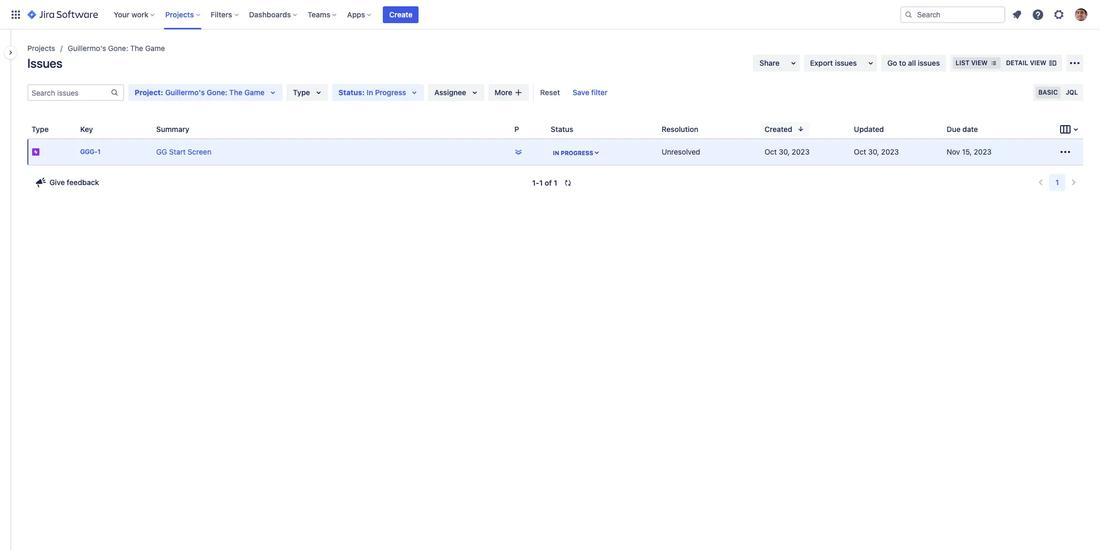 Task type: describe. For each thing, give the bounding box(es) containing it.
created button
[[760, 122, 809, 136]]

board icon image
[[1059, 123, 1072, 136]]

progress
[[375, 88, 406, 97]]

drag column image for status
[[547, 123, 559, 135]]

1 oct from the left
[[765, 147, 777, 156]]

0 vertical spatial gone:
[[108, 44, 128, 53]]

banner containing your work
[[0, 0, 1100, 29]]

share button
[[753, 55, 800, 72]]

updated
[[854, 124, 884, 133]]

more button
[[488, 84, 529, 101]]

1-
[[532, 178, 539, 187]]

detail view
[[1006, 59, 1046, 67]]

type button
[[27, 122, 65, 136]]

give
[[49, 178, 65, 187]]

drag column image for updated
[[850, 123, 862, 135]]

to
[[899, 58, 906, 67]]

view for list view
[[971, 59, 988, 67]]

type inside button
[[32, 124, 49, 133]]

export issues button
[[804, 55, 877, 72]]

drag column image for type
[[27, 123, 40, 135]]

key button
[[76, 122, 110, 136]]

settings image
[[1053, 8, 1065, 21]]

save filter button
[[566, 84, 614, 101]]

go
[[887, 58, 897, 67]]

type inside dropdown button
[[293, 88, 310, 97]]

nov
[[947, 147, 960, 156]]

give feedback button
[[28, 174, 105, 191]]

projects for projects "link"
[[27, 44, 55, 53]]

p button
[[510, 122, 536, 136]]

start
[[169, 147, 186, 156]]

2 oct 30, 2023 from the left
[[854, 147, 899, 156]]

ggg-1 link
[[80, 148, 101, 156]]

2 oct from the left
[[854, 147, 866, 156]]

of
[[545, 178, 552, 187]]

filters
[[211, 10, 232, 19]]

status for status : in progress
[[338, 88, 362, 97]]

0 horizontal spatial the
[[130, 44, 143, 53]]

work
[[131, 10, 148, 19]]

all
[[908, 58, 916, 67]]

dashboards
[[249, 10, 291, 19]]

1 vertical spatial gone:
[[207, 88, 227, 97]]

create button
[[383, 6, 419, 23]]

2 issues from the left
[[918, 58, 940, 67]]

help image
[[1032, 8, 1044, 21]]

drag column image for due date
[[943, 123, 955, 135]]

sidebar navigation image
[[0, 42, 23, 63]]

0 vertical spatial game
[[145, 44, 165, 53]]

guillermo's gone: the game
[[68, 44, 165, 53]]

in
[[367, 88, 373, 97]]

open share dialog image
[[787, 57, 800, 69]]

list
[[956, 59, 970, 67]]

go to all issues
[[887, 58, 940, 67]]

basic
[[1038, 88, 1058, 96]]

summary
[[156, 124, 189, 133]]

view for detail view
[[1030, 59, 1046, 67]]

list view
[[956, 59, 988, 67]]

sorted in descending order image
[[797, 125, 805, 133]]

your work
[[114, 10, 148, 19]]

addicon image
[[515, 88, 523, 97]]

epic image
[[32, 148, 40, 156]]

updated button
[[850, 122, 901, 136]]

your profile and settings image
[[1075, 8, 1087, 21]]

share
[[760, 58, 780, 67]]

screen
[[188, 147, 211, 156]]

reset
[[540, 88, 560, 97]]

filters button
[[208, 6, 243, 23]]

apps
[[347, 10, 365, 19]]

2 2023 from the left
[[881, 147, 899, 156]]

lowest image
[[515, 148, 523, 156]]

your work button
[[111, 6, 159, 23]]

drag column image for key
[[76, 123, 89, 135]]

dashboards button
[[246, 6, 301, 23]]

ggg-1
[[80, 148, 101, 156]]

issues element
[[27, 120, 1083, 165]]

created
[[765, 124, 792, 133]]

p
[[515, 124, 519, 133]]

issues
[[27, 56, 62, 70]]

primary element
[[6, 0, 900, 29]]



Task type: vqa. For each thing, say whether or not it's contained in the screenshot.
JQL
yes



Task type: locate. For each thing, give the bounding box(es) containing it.
apps button
[[344, 6, 376, 23]]

key
[[80, 124, 93, 133]]

drag column image inside type button
[[27, 123, 40, 135]]

: up summary
[[161, 88, 163, 97]]

1 horizontal spatial projects
[[165, 10, 194, 19]]

2 drag column image from the left
[[547, 123, 559, 135]]

1 vertical spatial type
[[32, 124, 49, 133]]

row containing gg start screen
[[27, 139, 1083, 165]]

15,
[[962, 147, 972, 156]]

filter
[[591, 88, 608, 97]]

drag column image
[[76, 123, 89, 135], [547, 123, 559, 135], [760, 123, 773, 135], [850, 123, 862, 135], [943, 123, 955, 135]]

1 horizontal spatial type
[[293, 88, 310, 97]]

gg start screen link
[[156, 147, 211, 156]]

due date
[[947, 124, 978, 133]]

teams
[[308, 10, 330, 19]]

2023 down sorted in descending order image
[[792, 147, 810, 156]]

: for status
[[362, 88, 365, 97]]

3 drag column image from the left
[[760, 123, 773, 135]]

1 horizontal spatial 2023
[[881, 147, 899, 156]]

0 horizontal spatial 30,
[[779, 147, 790, 156]]

feedback
[[67, 178, 99, 187]]

more
[[495, 88, 512, 97]]

give feedback
[[49, 178, 99, 187]]

gg start screen
[[156, 147, 211, 156]]

1 view from the left
[[971, 59, 988, 67]]

2023 down updated button
[[881, 147, 899, 156]]

1 horizontal spatial view
[[1030, 59, 1046, 67]]

0 vertical spatial guillermo's
[[68, 44, 106, 53]]

1 vertical spatial status
[[551, 124, 573, 133]]

save
[[573, 88, 589, 97]]

3 2023 from the left
[[974, 147, 992, 156]]

due
[[947, 124, 961, 133]]

oct 30, 2023 down updated button
[[854, 147, 899, 156]]

view
[[971, 59, 988, 67], [1030, 59, 1046, 67]]

1 horizontal spatial 30,
[[868, 147, 879, 156]]

1 right of
[[554, 178, 557, 187]]

guillermo's up summary button
[[165, 88, 205, 97]]

export
[[810, 58, 833, 67]]

oct 30, 2023 down created 'button'
[[765, 147, 810, 156]]

0 horizontal spatial gone:
[[108, 44, 128, 53]]

projects up issues at the top left
[[27, 44, 55, 53]]

drag column image inside p button
[[510, 123, 523, 135]]

1 oct 30, 2023 from the left
[[765, 147, 810, 156]]

status : in progress
[[338, 88, 406, 97]]

0 vertical spatial the
[[130, 44, 143, 53]]

Search field
[[900, 6, 1005, 23]]

drag column image inside updated button
[[850, 123, 862, 135]]

0 vertical spatial status
[[338, 88, 362, 97]]

1 horizontal spatial guillermo's
[[165, 88, 205, 97]]

unresolved
[[662, 147, 700, 156]]

drag column image inside key "button"
[[76, 123, 89, 135]]

1-1 of 1
[[532, 178, 557, 187]]

detail
[[1006, 59, 1028, 67]]

1 horizontal spatial status
[[551, 124, 573, 133]]

0 horizontal spatial projects
[[27, 44, 55, 53]]

issues right export at right top
[[835, 58, 857, 67]]

export issues
[[810, 58, 857, 67]]

Search issues text field
[[28, 85, 110, 100]]

oct down the created at the right of the page
[[765, 147, 777, 156]]

1 drag column image from the left
[[76, 123, 89, 135]]

projects
[[165, 10, 194, 19], [27, 44, 55, 53]]

1 horizontal spatial issues
[[918, 58, 940, 67]]

type
[[293, 88, 310, 97], [32, 124, 49, 133]]

due date button
[[943, 122, 995, 136]]

banner
[[0, 0, 1100, 29]]

1 inside button
[[1056, 178, 1059, 187]]

guillermo's gone: the game link
[[68, 42, 165, 55]]

5 drag column image from the left
[[943, 123, 955, 135]]

projects inside dropdown button
[[165, 10, 194, 19]]

4 drag column image from the left
[[658, 123, 670, 135]]

0 horizontal spatial :
[[161, 88, 163, 97]]

the
[[130, 44, 143, 53], [229, 88, 242, 97]]

drag column image
[[27, 123, 40, 135], [152, 123, 165, 135], [510, 123, 523, 135], [658, 123, 670, 135]]

4 drag column image from the left
[[850, 123, 862, 135]]

: left in
[[362, 88, 365, 97]]

2 view from the left
[[1030, 59, 1046, 67]]

drag column image inside resolution button
[[658, 123, 670, 135]]

issue operations menu image
[[1059, 146, 1072, 158]]

issues
[[835, 58, 857, 67], [918, 58, 940, 67]]

summary button
[[152, 122, 206, 136]]

teams button
[[305, 6, 341, 23]]

status left in
[[338, 88, 362, 97]]

status for status
[[551, 124, 573, 133]]

1 down key "button"
[[97, 148, 101, 156]]

appswitcher icon image
[[9, 8, 22, 21]]

1 : from the left
[[161, 88, 163, 97]]

30, down created 'button'
[[779, 147, 790, 156]]

1 issues from the left
[[835, 58, 857, 67]]

status button
[[547, 122, 590, 136]]

2 30, from the left
[[868, 147, 879, 156]]

1 horizontal spatial :
[[362, 88, 365, 97]]

1 horizontal spatial gone:
[[207, 88, 227, 97]]

save filter
[[573, 88, 608, 97]]

1 button
[[1049, 174, 1065, 191]]

2 horizontal spatial 2023
[[974, 147, 992, 156]]

2023 right 15,
[[974, 147, 992, 156]]

drag column image up epic 'image'
[[27, 123, 40, 135]]

drag column image for resolution
[[658, 123, 670, 135]]

projects link
[[27, 42, 55, 55]]

2023
[[792, 147, 810, 156], [881, 147, 899, 156], [974, 147, 992, 156]]

type button
[[287, 84, 328, 101]]

drag column image for created
[[760, 123, 773, 135]]

gone:
[[108, 44, 128, 53], [207, 88, 227, 97]]

nov 15, 2023
[[947, 147, 992, 156]]

refresh image
[[564, 179, 572, 187]]

status inside button
[[551, 124, 573, 133]]

oct down updated
[[854, 147, 866, 156]]

1 horizontal spatial oct 30, 2023
[[854, 147, 899, 156]]

row
[[27, 139, 1083, 165]]

resolution
[[662, 124, 698, 133]]

projects right work
[[165, 10, 194, 19]]

1 2023 from the left
[[792, 147, 810, 156]]

drag column image up lowest image
[[510, 123, 523, 135]]

0 horizontal spatial view
[[971, 59, 988, 67]]

0 horizontal spatial oct 30, 2023
[[765, 147, 810, 156]]

projects button
[[162, 6, 204, 23]]

drag column image inside status button
[[547, 123, 559, 135]]

issues right all
[[918, 58, 940, 67]]

1 vertical spatial projects
[[27, 44, 55, 53]]

notifications image
[[1011, 8, 1023, 21]]

1 drag column image from the left
[[27, 123, 40, 135]]

1
[[97, 148, 101, 156], [1056, 178, 1059, 187], [539, 178, 543, 187], [554, 178, 557, 187]]

1 30, from the left
[[779, 147, 790, 156]]

0 horizontal spatial type
[[32, 124, 49, 133]]

3 drag column image from the left
[[510, 123, 523, 135]]

issues inside button
[[835, 58, 857, 67]]

drag column image inside summary button
[[152, 123, 165, 135]]

0 horizontal spatial game
[[145, 44, 165, 53]]

your
[[114, 10, 130, 19]]

0 horizontal spatial 2023
[[792, 147, 810, 156]]

0 vertical spatial projects
[[165, 10, 194, 19]]

1 vertical spatial guillermo's
[[165, 88, 205, 97]]

go to all issues link
[[881, 55, 946, 72]]

resolution button
[[658, 122, 715, 136]]

chevron down icon image
[[1070, 123, 1082, 136]]

reset button
[[534, 84, 566, 101]]

project
[[135, 88, 161, 97]]

status down reset button
[[551, 124, 573, 133]]

assignee button
[[428, 84, 484, 101]]

0 horizontal spatial oct
[[765, 147, 777, 156]]

0 vertical spatial type
[[293, 88, 310, 97]]

drag column image for p
[[510, 123, 523, 135]]

guillermo's right projects "link"
[[68, 44, 106, 53]]

2 : from the left
[[362, 88, 365, 97]]

1 horizontal spatial game
[[244, 88, 265, 97]]

jql
[[1066, 88, 1078, 96]]

:
[[161, 88, 163, 97], [362, 88, 365, 97]]

0 horizontal spatial issues
[[835, 58, 857, 67]]

create
[[389, 10, 413, 19]]

guillermo's
[[68, 44, 106, 53], [165, 88, 205, 97]]

projects for projects dropdown button
[[165, 10, 194, 19]]

oct 30, 2023
[[765, 147, 810, 156], [854, 147, 899, 156]]

1 down issue operations menu icon
[[1056, 178, 1059, 187]]

view right "list"
[[971, 59, 988, 67]]

open export issues dropdown image
[[864, 57, 877, 69]]

0 horizontal spatial status
[[338, 88, 362, 97]]

1 horizontal spatial oct
[[854, 147, 866, 156]]

view right detail
[[1030, 59, 1046, 67]]

assignee
[[434, 88, 466, 97]]

2 drag column image from the left
[[152, 123, 165, 135]]

gg
[[156, 147, 167, 156]]

drag column image up unresolved
[[658, 123, 670, 135]]

drag column image inside due date button
[[943, 123, 955, 135]]

project : guillermo's gone: the game
[[135, 88, 265, 97]]

oct
[[765, 147, 777, 156], [854, 147, 866, 156]]

1 vertical spatial the
[[229, 88, 242, 97]]

ggg-
[[80, 148, 97, 156]]

jira software image
[[27, 8, 98, 21], [27, 8, 98, 21]]

1 horizontal spatial the
[[229, 88, 242, 97]]

search image
[[904, 10, 913, 19]]

: for project
[[161, 88, 163, 97]]

import and bulk change issues image
[[1069, 57, 1081, 69]]

game
[[145, 44, 165, 53], [244, 88, 265, 97]]

drag column image for summary
[[152, 123, 165, 135]]

1 left of
[[539, 178, 543, 187]]

1 vertical spatial game
[[244, 88, 265, 97]]

0 horizontal spatial guillermo's
[[68, 44, 106, 53]]

date
[[963, 124, 978, 133]]

30,
[[779, 147, 790, 156], [868, 147, 879, 156]]

drag column image up gg
[[152, 123, 165, 135]]

1 inside row
[[97, 148, 101, 156]]

in progress - change status image
[[593, 149, 600, 156]]

30, down updated button
[[868, 147, 879, 156]]



